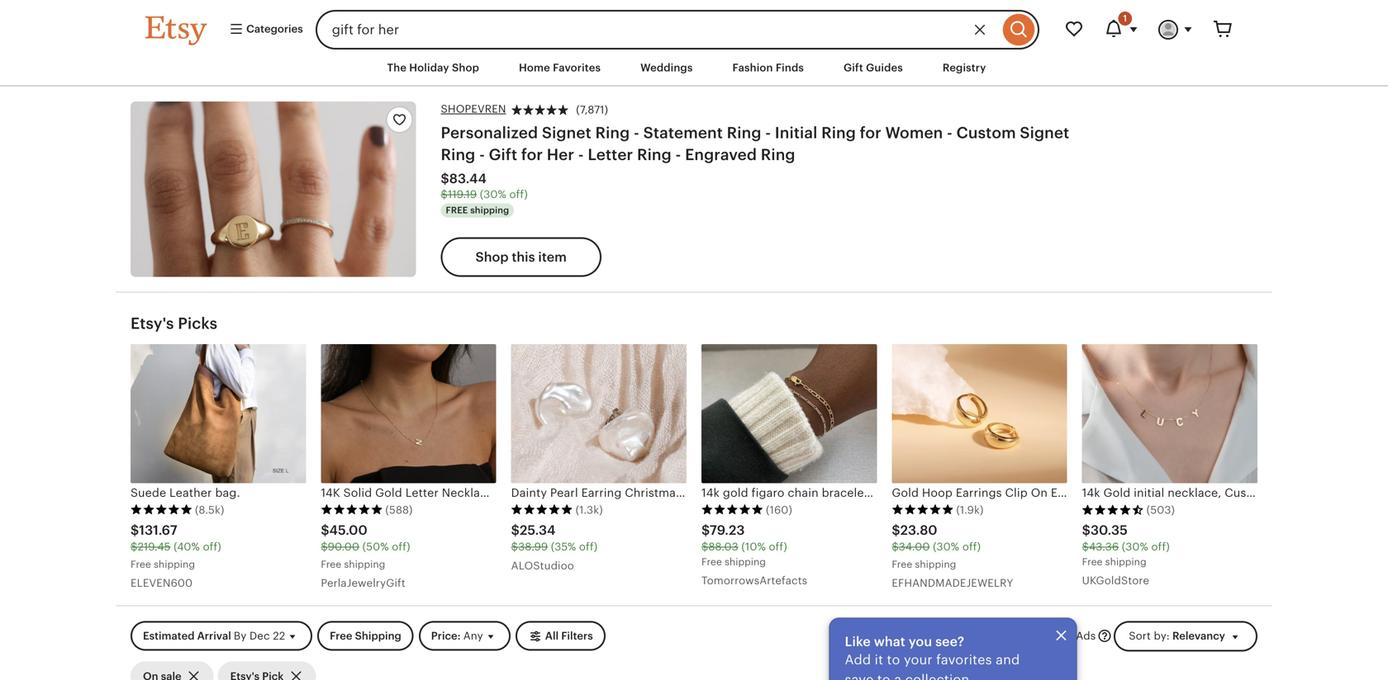 Task type: vqa. For each thing, say whether or not it's contained in the screenshot.
SHOP THIS ITEM link
yes



Task type: describe. For each thing, give the bounding box(es) containing it.
sort by: relevancy
[[1129, 630, 1225, 643]]

etsy's picks
[[131, 315, 217, 332]]

favorites
[[553, 62, 601, 74]]

off) inside personalized signet ring - statement ring - initial ring for women - custom signet ring - gift for her - letter ring - engraved ring $ 83.44 $ 119.19 (30% off) free shipping
[[509, 188, 528, 201]]

gold hoop earrings clip on earrings huggie earrings women earrings silver earrings small hoops gold earrings friend gift bridesmaid gift her image
[[892, 344, 1067, 484]]

etsy's
[[131, 315, 174, 332]]

30.35
[[1091, 524, 1128, 538]]

(35%
[[551, 541, 576, 554]]

holiday
[[409, 62, 449, 74]]

$ up eleven600
[[131, 541, 138, 554]]

initial
[[775, 124, 818, 142]]

filters
[[561, 631, 593, 643]]

categories
[[244, 23, 303, 35]]

$ 30.35 $ 43.36 (30% off) free shipping ukgoldstore
[[1082, 524, 1170, 587]]

1 signet from the left
[[542, 124, 591, 142]]

price: any
[[431, 631, 483, 643]]

save
[[845, 673, 874, 681]]

14k gold initial necklace, custom hanging letter necklace, personalised jewellery, letter gold necklace, christmas gift, anniversary gift image
[[1082, 344, 1258, 484]]

(7,871)
[[576, 104, 608, 116]]

25.34
[[520, 524, 556, 538]]

alostudioo
[[511, 560, 574, 573]]

$ 45.00 $ 90.00 (50% off) free shipping perlajewelrygift
[[321, 524, 410, 590]]

bracelet
[[822, 487, 868, 500]]

14k gold figaro chain bracelet with lobster clasp
[[702, 487, 971, 500]]

engraved
[[685, 146, 757, 164]]

estimated arrival by dec 22
[[143, 631, 285, 643]]

all
[[545, 631, 559, 643]]

(30% for 30.35
[[1122, 541, 1149, 554]]

$ 79.23 $ 88.03 (10% off) free shipping tomorrowsartefacts
[[702, 524, 807, 587]]

- left the statement
[[634, 124, 639, 142]]

79.23
[[710, 524, 745, 538]]

shop this item link
[[441, 237, 601, 277]]

ring down the statement
[[637, 146, 672, 164]]

home favorites
[[519, 62, 601, 74]]

suede leather bag. image
[[131, 344, 306, 484]]

(30% inside personalized signet ring - statement ring - initial ring for women - custom signet ring - gift for her - letter ring - engraved ring $ 83.44 $ 119.19 (30% off) free shipping
[[480, 188, 506, 201]]

personalized signet ring - statement ring - initial ring for women - custom signet ring - gift for her - letter ring - engraved ring $ 83.44 $ 119.19 (30% off) free shipping
[[441, 124, 1070, 215]]

categories banner
[[116, 0, 1273, 50]]

see?
[[935, 635, 964, 650]]

(40%
[[174, 541, 200, 554]]

(1.3k)
[[576, 505, 603, 517]]

chain
[[788, 487, 819, 500]]

83.44
[[449, 172, 487, 186]]

gold
[[723, 487, 748, 500]]

free for 45.00
[[321, 559, 341, 570]]

$ left (50%
[[321, 541, 328, 554]]

free for 131.67
[[131, 559, 151, 570]]

all filters
[[545, 631, 593, 643]]

(30% for 23.80
[[933, 541, 960, 554]]

219.45
[[138, 541, 171, 554]]

34.00
[[899, 541, 930, 554]]

ads
[[1076, 630, 1096, 643]]

Search for anything text field
[[315, 10, 999, 50]]

leather
[[169, 487, 212, 500]]

registry link
[[930, 53, 999, 83]]

$ up 119.19 at top
[[441, 172, 449, 186]]

$ up ukgoldstore
[[1082, 541, 1089, 554]]

ring up letter
[[595, 124, 630, 142]]

free shipping
[[330, 631, 401, 643]]

shipping for 30.35
[[1105, 557, 1147, 568]]

estimated
[[143, 631, 195, 643]]

and
[[996, 653, 1020, 668]]

shipping for 45.00
[[344, 559, 385, 570]]

none search field inside 'categories' banner
[[315, 10, 1040, 50]]

gift guides
[[844, 62, 903, 74]]

shop this item
[[476, 250, 567, 265]]

home favorites link
[[507, 53, 613, 83]]

price:
[[431, 631, 461, 643]]

(10%
[[742, 541, 766, 554]]

home
[[519, 62, 550, 74]]

38.99
[[518, 541, 548, 554]]

$ up 90.00
[[321, 524, 329, 538]]

free
[[446, 205, 468, 215]]

any
[[463, 631, 483, 643]]

1 vertical spatial for
[[521, 146, 543, 164]]

shop inside "link"
[[476, 250, 509, 265]]

custom
[[957, 124, 1016, 142]]

shipping for 131.67
[[154, 559, 195, 570]]

by
[[234, 631, 247, 643]]

- down the personalized
[[479, 146, 485, 164]]

personalized signet ring - statement ring - initial ring for women - custom signet ring - gift for her - letter ring - engraved ring link
[[441, 124, 1070, 164]]

4.5 out of 5 stars image
[[1082, 504, 1144, 516]]

5 out of 5 stars image for 131.67
[[131, 504, 193, 516]]

5 out of 5 stars image for 45.00
[[321, 504, 383, 516]]

(8.5k)
[[195, 505, 224, 517]]

off) for 131.67
[[203, 541, 221, 554]]

like
[[845, 635, 871, 650]]

ring up "engraved"
[[727, 124, 761, 142]]

eleven600
[[131, 577, 193, 590]]

14k
[[702, 487, 720, 500]]

14k solid gold letter necklace, minimalist letter necklace, letter necklace, initial necklace, birthday gift for her, christmas jewelry gift image
[[321, 344, 496, 484]]

what
[[874, 635, 905, 650]]

by:
[[1154, 630, 1170, 643]]

statement
[[643, 124, 723, 142]]

perlajewelrygift
[[321, 577, 406, 590]]

categories button
[[216, 15, 310, 45]]

- right women
[[947, 124, 953, 142]]

$ up the free
[[441, 188, 448, 201]]

favorites
[[936, 653, 992, 668]]



Task type: locate. For each thing, give the bounding box(es) containing it.
gift inside menu bar
[[844, 62, 863, 74]]

free down 90.00
[[321, 559, 341, 570]]

shipping inside personalized signet ring - statement ring - initial ring for women - custom signet ring - gift for her - letter ring - engraved ring $ 83.44 $ 119.19 (30% off) free shipping
[[470, 205, 509, 215]]

5 out of 5 stars image up '45.00' at left
[[321, 504, 383, 516]]

gift down the personalized
[[489, 146, 517, 164]]

with
[[872, 487, 896, 500], [1051, 630, 1073, 643]]

$ up '43.36'
[[1082, 524, 1091, 538]]

your
[[904, 653, 933, 668]]

off) for 25.34
[[579, 541, 598, 554]]

signet up her
[[542, 124, 591, 142]]

14k gold figaro chain bracelet with lobster clasp image
[[702, 344, 877, 484]]

lobster
[[899, 487, 938, 500]]

ukgoldstore
[[1082, 575, 1149, 587]]

signet
[[542, 124, 591, 142], [1020, 124, 1070, 142]]

(1.9k)
[[956, 505, 984, 517]]

free
[[702, 557, 722, 568], [1082, 557, 1103, 568], [131, 559, 151, 570], [321, 559, 341, 570], [892, 559, 912, 570], [330, 631, 352, 643]]

5 out of 5 stars image down gold
[[702, 504, 764, 516]]

0 horizontal spatial signet
[[542, 124, 591, 142]]

off) right (40% at left
[[203, 541, 221, 554]]

off) inside $ 45.00 $ 90.00 (50% off) free shipping perlajewelrygift
[[392, 541, 410, 554]]

shipping inside $ 23.80 $ 34.00 (30% off) free shipping efhandmadejewelry
[[915, 559, 956, 570]]

registry
[[943, 62, 986, 74]]

with ads
[[1051, 630, 1096, 643]]

$ 23.80 $ 34.00 (30% off) free shipping efhandmadejewelry
[[892, 524, 1013, 590]]

119.19
[[448, 188, 477, 201]]

free inside $ 30.35 $ 43.36 (30% off) free shipping ukgoldstore
[[1082, 557, 1103, 568]]

guides
[[866, 62, 903, 74]]

shipping inside $ 45.00 $ 90.00 (50% off) free shipping perlajewelrygift
[[344, 559, 385, 570]]

shopevren link
[[441, 102, 506, 117]]

5 out of 5 stars image for 79.23
[[702, 504, 764, 516]]

bag.
[[215, 487, 240, 500]]

2 5 out of 5 stars image from the left
[[321, 504, 383, 516]]

arrival
[[197, 631, 231, 643]]

(50%
[[362, 541, 389, 554]]

gift
[[844, 62, 863, 74], [489, 146, 517, 164]]

0 horizontal spatial for
[[521, 146, 543, 164]]

None search field
[[315, 10, 1040, 50]]

43.36
[[1089, 541, 1119, 554]]

menu bar
[[116, 50, 1273, 87]]

$ up 219.45
[[131, 524, 139, 538]]

off) right (50%
[[392, 541, 410, 554]]

off) right 119.19 at top
[[509, 188, 528, 201]]

(160)
[[766, 505, 792, 517]]

0 vertical spatial shop
[[452, 62, 479, 74]]

(30% inside $ 30.35 $ 43.36 (30% off) free shipping ukgoldstore
[[1122, 541, 1149, 554]]

shop
[[452, 62, 479, 74], [476, 250, 509, 265]]

off) inside $ 30.35 $ 43.36 (30% off) free shipping ukgoldstore
[[1152, 541, 1170, 554]]

$ up alostudioo
[[511, 541, 518, 554]]

2 signet from the left
[[1020, 124, 1070, 142]]

1 button
[[1094, 10, 1149, 50]]

free inside $ 131.67 $ 219.45 (40% off) free shipping eleven600
[[131, 559, 151, 570]]

ring down initial
[[761, 146, 795, 164]]

off) right (10%
[[769, 541, 787, 554]]

88.03
[[709, 541, 739, 554]]

her
[[547, 146, 574, 164]]

all filters button
[[515, 622, 605, 652]]

shipping inside the $ 79.23 $ 88.03 (10% off) free shipping tomorrowsartefacts
[[725, 557, 766, 568]]

for
[[860, 124, 882, 142], [521, 146, 543, 164]]

5 out of 5 stars image up 25.34
[[511, 504, 573, 516]]

$ up 38.99
[[511, 524, 520, 538]]

gift left guides
[[844, 62, 863, 74]]

5 out of 5 stars image for 25.34
[[511, 504, 573, 516]]

you
[[909, 635, 932, 650]]

personalized
[[441, 124, 538, 142]]

(30% down 83.44
[[480, 188, 506, 201]]

1 horizontal spatial gift
[[844, 62, 863, 74]]

gift inside personalized signet ring - statement ring - initial ring for women - custom signet ring - gift for her - letter ring - engraved ring $ 83.44 $ 119.19 (30% off) free shipping
[[489, 146, 517, 164]]

off) for 30.35
[[1152, 541, 1170, 554]]

- left initial
[[765, 124, 771, 142]]

free for 30.35
[[1082, 557, 1103, 568]]

2 horizontal spatial (30%
[[1122, 541, 1149, 554]]

free down 88.03
[[702, 557, 722, 568]]

shipping down (40% at left
[[154, 559, 195, 570]]

$ up efhandmadejewelry
[[892, 541, 899, 554]]

0 horizontal spatial (30%
[[480, 188, 506, 201]]

to left a
[[877, 673, 891, 681]]

1 vertical spatial gift
[[489, 146, 517, 164]]

the holiday shop
[[387, 62, 479, 74]]

shipping down (10%
[[725, 557, 766, 568]]

for left women
[[860, 124, 882, 142]]

- down the statement
[[676, 146, 681, 164]]

free for 79.23
[[702, 557, 722, 568]]

with left lobster
[[872, 487, 896, 500]]

free for 23.80
[[892, 559, 912, 570]]

dainty pearl earring christmas gift for her women delicate freshwater pearl stud minimalist pearl earring jewelry coworker christmas gift image
[[511, 344, 687, 484]]

(588)
[[385, 505, 413, 517]]

women
[[885, 124, 943, 142]]

-
[[634, 124, 639, 142], [765, 124, 771, 142], [947, 124, 953, 142], [479, 146, 485, 164], [578, 146, 584, 164], [676, 146, 681, 164]]

shipping
[[470, 205, 509, 215], [725, 557, 766, 568], [1105, 557, 1147, 568], [154, 559, 195, 570], [344, 559, 385, 570], [915, 559, 956, 570]]

1 vertical spatial to
[[877, 673, 891, 681]]

for left her
[[521, 146, 543, 164]]

5 out of 5 stars image for 23.80
[[892, 504, 954, 516]]

letter
[[588, 146, 633, 164]]

a
[[894, 673, 902, 681]]

0 horizontal spatial with
[[872, 487, 896, 500]]

off) for 79.23
[[769, 541, 787, 554]]

free down '43.36'
[[1082, 557, 1103, 568]]

suede leather bag.
[[131, 487, 240, 500]]

90.00
[[328, 541, 359, 554]]

free left the shipping
[[330, 631, 352, 643]]

picks
[[178, 315, 217, 332]]

0 vertical spatial for
[[860, 124, 882, 142]]

$ up 34.00
[[892, 524, 900, 538]]

shipping down 119.19 at top
[[470, 205, 509, 215]]

0 vertical spatial gift
[[844, 62, 863, 74]]

ring right initial
[[821, 124, 856, 142]]

(30% inside $ 23.80 $ 34.00 (30% off) free shipping efhandmadejewelry
[[933, 541, 960, 554]]

dec
[[250, 631, 270, 643]]

item
[[538, 250, 567, 265]]

it
[[875, 653, 883, 668]]

$ up 88.03
[[702, 524, 710, 538]]

(503)
[[1147, 505, 1175, 517]]

45.00
[[329, 524, 368, 538]]

shipping up ukgoldstore
[[1105, 557, 1147, 568]]

menu bar containing the holiday shop
[[116, 50, 1273, 87]]

collection
[[905, 673, 970, 681]]

1 horizontal spatial (30%
[[933, 541, 960, 554]]

free inside the $ 79.23 $ 88.03 (10% off) free shipping tomorrowsartefacts
[[702, 557, 722, 568]]

suede
[[131, 487, 166, 500]]

1 horizontal spatial for
[[860, 124, 882, 142]]

23.80
[[900, 524, 938, 538]]

efhandmadejewelry
[[892, 577, 1013, 590]]

$
[[441, 172, 449, 186], [441, 188, 448, 201], [131, 524, 139, 538], [321, 524, 329, 538], [511, 524, 520, 538], [702, 524, 710, 538], [892, 524, 900, 538], [1082, 524, 1091, 538], [131, 541, 138, 554], [321, 541, 328, 554], [511, 541, 518, 554], [702, 541, 709, 554], [892, 541, 899, 554], [1082, 541, 1089, 554]]

shipping inside $ 30.35 $ 43.36 (30% off) free shipping ukgoldstore
[[1105, 557, 1147, 568]]

(30% right 34.00
[[933, 541, 960, 554]]

1 vertical spatial shop
[[476, 250, 509, 265]]

off) for 23.80
[[963, 541, 981, 554]]

shipping for 23.80
[[915, 559, 956, 570]]

weddings
[[641, 62, 693, 74]]

add
[[845, 653, 871, 668]]

22
[[273, 631, 285, 643]]

relevancy
[[1172, 630, 1225, 643]]

tomorrowsartefacts
[[702, 575, 807, 587]]

1
[[1123, 13, 1127, 24]]

clasp
[[942, 487, 971, 500]]

sort
[[1129, 630, 1151, 643]]

shop left this
[[476, 250, 509, 265]]

free inside $ 23.80 $ 34.00 (30% off) free shipping efhandmadejewelry
[[892, 559, 912, 570]]

1 horizontal spatial signet
[[1020, 124, 1070, 142]]

off) for 45.00
[[392, 541, 410, 554]]

off) down (503)
[[1152, 541, 1170, 554]]

free inside $ 45.00 $ 90.00 (50% off) free shipping perlajewelrygift
[[321, 559, 341, 570]]

fashion finds link
[[720, 53, 816, 83]]

1 vertical spatial with
[[1051, 630, 1073, 643]]

1 horizontal spatial with
[[1051, 630, 1073, 643]]

1 5 out of 5 stars image from the left
[[131, 504, 193, 516]]

5 out of 5 stars image
[[131, 504, 193, 516], [321, 504, 383, 516], [511, 504, 573, 516], [702, 504, 764, 516], [892, 504, 954, 516]]

to
[[887, 653, 900, 668], [877, 673, 891, 681]]

ring
[[595, 124, 630, 142], [727, 124, 761, 142], [821, 124, 856, 142], [441, 146, 475, 164], [637, 146, 672, 164], [761, 146, 795, 164]]

5 out of 5 stars image down lobster
[[892, 504, 954, 516]]

off) inside the $ 79.23 $ 88.03 (10% off) free shipping tomorrowsartefacts
[[769, 541, 787, 554]]

shopevren
[[441, 103, 506, 115]]

shipping up the perlajewelrygift
[[344, 559, 385, 570]]

shipping for 79.23
[[725, 557, 766, 568]]

fashion finds
[[732, 62, 804, 74]]

$ left (10%
[[702, 541, 709, 554]]

off) inside $ 131.67 $ 219.45 (40% off) free shipping eleven600
[[203, 541, 221, 554]]

shipping inside $ 131.67 $ 219.45 (40% off) free shipping eleven600
[[154, 559, 195, 570]]

5 5 out of 5 stars image from the left
[[892, 504, 954, 516]]

free down 219.45
[[131, 559, 151, 570]]

5 out of 5 stars image up "131.67"
[[131, 504, 193, 516]]

the
[[387, 62, 407, 74]]

0 vertical spatial with
[[872, 487, 896, 500]]

off) down (1.9k)
[[963, 541, 981, 554]]

shipping
[[355, 631, 401, 643]]

finds
[[776, 62, 804, 74]]

shop right holiday
[[452, 62, 479, 74]]

the holiday shop link
[[375, 53, 492, 83]]

off) inside $ 25.34 $ 38.99 (35% off) alostudioo
[[579, 541, 598, 554]]

0 horizontal spatial gift
[[489, 146, 517, 164]]

0 vertical spatial to
[[887, 653, 900, 668]]

ring up 83.44
[[441, 146, 475, 164]]

off)
[[509, 188, 528, 201], [203, 541, 221, 554], [392, 541, 410, 554], [579, 541, 598, 554], [769, 541, 787, 554], [963, 541, 981, 554], [1152, 541, 1170, 554]]

off) right (35%
[[579, 541, 598, 554]]

to right it
[[887, 653, 900, 668]]

signet right 'custom'
[[1020, 124, 1070, 142]]

free down 34.00
[[892, 559, 912, 570]]

off) inside $ 23.80 $ 34.00 (30% off) free shipping efhandmadejewelry
[[963, 541, 981, 554]]

free inside free shipping button
[[330, 631, 352, 643]]

shipping up efhandmadejewelry
[[915, 559, 956, 570]]

3 5 out of 5 stars image from the left
[[511, 504, 573, 516]]

4 5 out of 5 stars image from the left
[[702, 504, 764, 516]]

131.67
[[139, 524, 177, 538]]

- right her
[[578, 146, 584, 164]]

with left "ads"
[[1051, 630, 1073, 643]]

(30% down 30.35
[[1122, 541, 1149, 554]]

$ 25.34 $ 38.99 (35% off) alostudioo
[[511, 524, 598, 573]]



